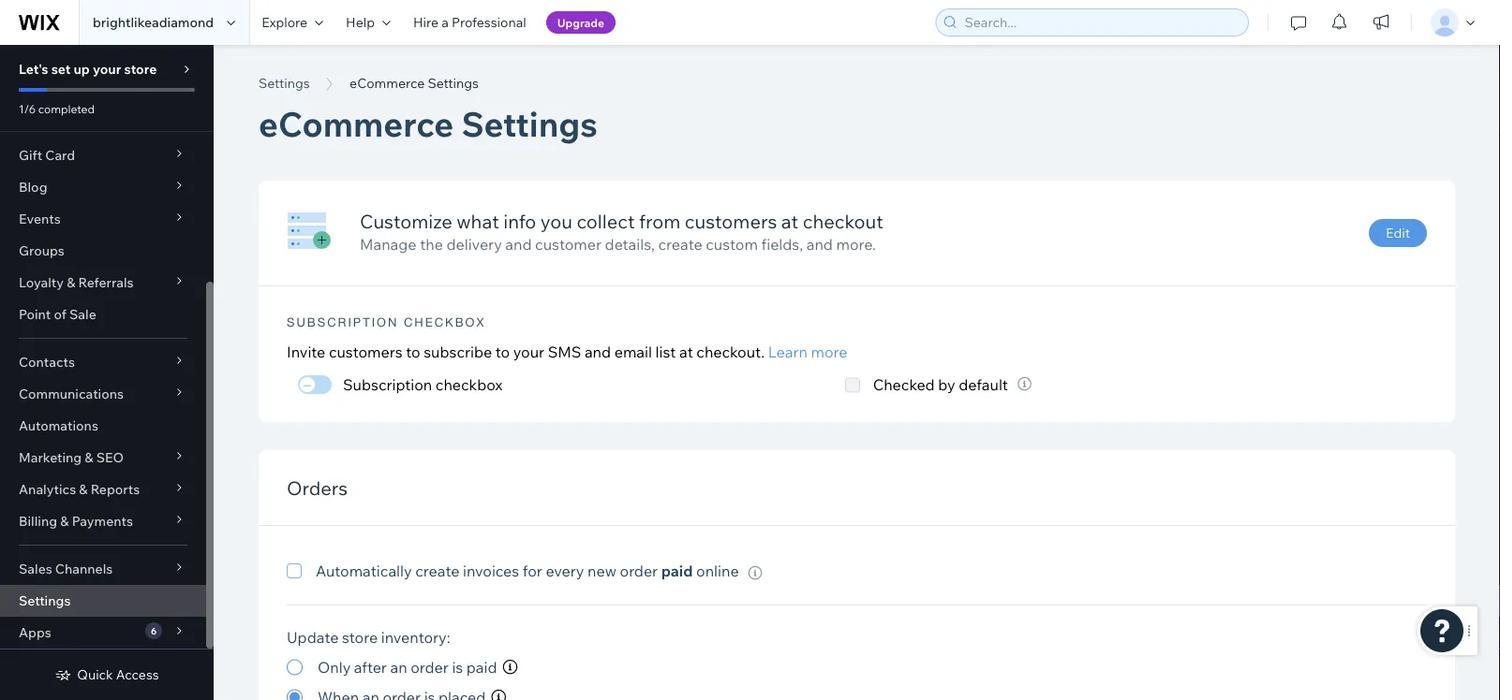 Task type: vqa. For each thing, say whether or not it's contained in the screenshot.
Account
no



Task type: locate. For each thing, give the bounding box(es) containing it.
1 vertical spatial paid
[[466, 659, 497, 677]]

0 vertical spatial at
[[781, 210, 798, 233]]

& right loyalty
[[67, 275, 75, 291]]

1 vertical spatial subscription
[[343, 375, 432, 394]]

0 vertical spatial create
[[658, 235, 702, 253]]

6
[[151, 625, 157, 637]]

subscription down the subscription checkbox in the top left of the page
[[343, 375, 432, 394]]

up
[[74, 61, 90, 77]]

&
[[67, 275, 75, 291], [85, 450, 93, 466], [79, 482, 88, 498], [60, 513, 69, 530]]

settings link down explore
[[249, 74, 319, 93]]

1 horizontal spatial create
[[658, 235, 702, 253]]

point
[[19, 306, 51, 323]]

0 vertical spatial your
[[93, 61, 121, 77]]

learn
[[768, 342, 808, 361]]

settings link
[[249, 74, 319, 93], [0, 586, 206, 617]]

every
[[546, 562, 584, 581]]

inventory:
[[381, 629, 450, 647]]

& left seo
[[85, 450, 93, 466]]

paid left online
[[661, 562, 693, 581]]

& right billing
[[60, 513, 69, 530]]

0 horizontal spatial your
[[93, 61, 121, 77]]

your right up
[[93, 61, 121, 77]]

0 vertical spatial subscription
[[287, 315, 399, 329]]

0 horizontal spatial order
[[411, 659, 449, 677]]

1 vertical spatial ecommerce
[[259, 102, 454, 145]]

quick
[[77, 667, 113, 684]]

for
[[523, 562, 542, 581]]

billing
[[19, 513, 57, 530]]

professional
[[452, 14, 526, 30]]

fields,
[[761, 235, 803, 253]]

& for marketing
[[85, 450, 93, 466]]

ecommerce settings
[[350, 75, 479, 91], [259, 102, 598, 145]]

only
[[318, 659, 351, 677]]

0 horizontal spatial customers
[[329, 342, 403, 361]]

1 horizontal spatial store
[[342, 629, 378, 647]]

new
[[587, 562, 616, 581]]

marketing & seo button
[[0, 442, 206, 474]]

to up subscription checkbox
[[406, 342, 420, 361]]

at right list
[[679, 342, 693, 361]]

1 vertical spatial your
[[513, 342, 544, 361]]

and down checkout
[[806, 235, 833, 253]]

at
[[781, 210, 798, 233], [679, 342, 693, 361]]

1 horizontal spatial order
[[620, 562, 658, 581]]

customers inside customize what info you collect from customers at checkout manage the delivery and customer details, create custom fields, and more.
[[685, 210, 777, 233]]

at up fields,
[[781, 210, 798, 233]]

order left is
[[411, 659, 449, 677]]

1 horizontal spatial to
[[495, 342, 510, 361]]

0 vertical spatial store
[[124, 61, 157, 77]]

payments
[[72, 513, 133, 530]]

to right subscribe
[[495, 342, 510, 361]]

1 horizontal spatial at
[[781, 210, 798, 233]]

gift card button
[[0, 140, 206, 171]]

hire
[[413, 14, 439, 30]]

to
[[406, 342, 420, 361], [495, 342, 510, 361]]

order
[[620, 562, 658, 581], [411, 659, 449, 677]]

store down brightlikeadiamond
[[124, 61, 157, 77]]

gift card
[[19, 147, 75, 164]]

of
[[54, 306, 66, 323]]

create
[[658, 235, 702, 253], [415, 562, 459, 581]]

1 horizontal spatial paid
[[661, 562, 693, 581]]

and
[[505, 235, 532, 253], [806, 235, 833, 253], [585, 342, 611, 361]]

apps
[[19, 625, 51, 641]]

& for loyalty
[[67, 275, 75, 291]]

1 vertical spatial info tooltip image
[[503, 661, 518, 676]]

email
[[614, 342, 652, 361]]

customize
[[360, 210, 452, 233]]

point of sale
[[19, 306, 96, 323]]

and down "info"
[[505, 235, 532, 253]]

1 vertical spatial order
[[411, 659, 449, 677]]

and right sms
[[585, 342, 611, 361]]

1 vertical spatial create
[[415, 562, 459, 581]]

update
[[287, 629, 339, 647]]

billing & payments
[[19, 513, 133, 530]]

manage
[[360, 235, 417, 253]]

0 vertical spatial customers
[[685, 210, 777, 233]]

checkout
[[803, 210, 883, 233]]

0 horizontal spatial at
[[679, 342, 693, 361]]

only after an order is paid
[[318, 659, 497, 677]]

an
[[390, 659, 407, 677]]

sidebar element
[[0, 0, 214, 701]]

invite customers to subscribe to your sms and email list at checkout. learn more
[[287, 342, 847, 361]]

customers
[[685, 210, 777, 233], [329, 342, 403, 361]]

create inside customize what info you collect from customers at checkout manage the delivery and customer details, create custom fields, and more.
[[658, 235, 702, 253]]

point of sale link
[[0, 299, 206, 331]]

customers down the subscription checkbox in the top left of the page
[[329, 342, 403, 361]]

marketing
[[19, 450, 82, 466]]

settings link down the channels
[[0, 586, 206, 617]]

edit button
[[1369, 219, 1427, 247]]

reports
[[91, 482, 140, 498]]

help button
[[335, 0, 402, 45]]

info tooltip image
[[748, 566, 762, 580]]

0 horizontal spatial create
[[415, 562, 459, 581]]

paid right is
[[466, 659, 497, 677]]

1 vertical spatial store
[[342, 629, 378, 647]]

marketing & seo
[[19, 450, 124, 466]]

0 horizontal spatial and
[[505, 235, 532, 253]]

& for analytics
[[79, 482, 88, 498]]

1 vertical spatial settings link
[[0, 586, 206, 617]]

0 vertical spatial info tooltip image
[[1017, 377, 1032, 391]]

checkbox
[[404, 315, 486, 329]]

2 horizontal spatial and
[[806, 235, 833, 253]]

create down from
[[658, 235, 702, 253]]

quick access button
[[55, 667, 159, 684]]

checked
[[873, 375, 935, 394]]

0 vertical spatial order
[[620, 562, 658, 581]]

1 horizontal spatial settings link
[[249, 74, 319, 93]]

blog
[[19, 179, 47, 195]]

the
[[420, 235, 443, 253]]

& inside dropdown button
[[79, 482, 88, 498]]

sales channels button
[[0, 554, 206, 586]]

events button
[[0, 203, 206, 235]]

settings
[[259, 75, 310, 91], [428, 75, 479, 91], [461, 102, 598, 145], [19, 593, 71, 609]]

0 horizontal spatial store
[[124, 61, 157, 77]]

help
[[346, 14, 375, 30]]

1 horizontal spatial customers
[[685, 210, 777, 233]]

store up after
[[342, 629, 378, 647]]

custom
[[706, 235, 758, 253]]

subscription up invite
[[287, 315, 399, 329]]

& left reports
[[79, 482, 88, 498]]

seo
[[96, 450, 124, 466]]

subscription for subscription checkbox
[[343, 375, 432, 394]]

0 horizontal spatial to
[[406, 342, 420, 361]]

info tooltip image
[[1017, 377, 1032, 391], [503, 661, 518, 676], [491, 691, 506, 701]]

subscribe
[[424, 342, 492, 361]]

0 vertical spatial ecommerce
[[350, 75, 425, 91]]

0 vertical spatial settings link
[[249, 74, 319, 93]]

loyalty & referrals button
[[0, 267, 206, 299]]

automatically create invoices for every new order paid online
[[316, 562, 739, 581]]

paid
[[661, 562, 693, 581], [466, 659, 497, 677]]

create left invoices
[[415, 562, 459, 581]]

order right new
[[620, 562, 658, 581]]

your left sms
[[513, 342, 544, 361]]

customers up custom
[[685, 210, 777, 233]]



Task type: describe. For each thing, give the bounding box(es) containing it.
checkout.
[[696, 342, 765, 361]]

1/6
[[19, 102, 36, 116]]

set
[[51, 61, 71, 77]]

subscription checkbox
[[287, 315, 486, 329]]

brightlikeadiamond
[[93, 14, 214, 30]]

list
[[655, 342, 676, 361]]

customize what info you collect from customers at checkout manage the delivery and customer details, create custom fields, and more.
[[360, 210, 883, 253]]

from
[[639, 210, 681, 233]]

you
[[540, 210, 572, 233]]

a
[[441, 14, 449, 30]]

automatically
[[316, 562, 412, 581]]

events
[[19, 211, 61, 227]]

let's set up your store
[[19, 61, 157, 77]]

channels
[[55, 561, 113, 578]]

subscription checkbox
[[343, 375, 502, 394]]

referrals
[[78, 275, 134, 291]]

upgrade
[[557, 15, 604, 30]]

at inside customize what info you collect from customers at checkout manage the delivery and customer details, create custom fields, and more.
[[781, 210, 798, 233]]

update store inventory:
[[287, 629, 450, 647]]

after
[[354, 659, 387, 677]]

analytics
[[19, 482, 76, 498]]

more
[[811, 342, 847, 361]]

contacts
[[19, 354, 75, 371]]

details,
[[605, 235, 655, 253]]

sale
[[69, 306, 96, 323]]

groups link
[[0, 235, 206, 267]]

sales channels
[[19, 561, 113, 578]]

1 to from the left
[[406, 342, 420, 361]]

0 vertical spatial ecommerce settings
[[350, 75, 479, 91]]

edit
[[1386, 225, 1410, 241]]

invoices
[[463, 562, 519, 581]]

quick access
[[77, 667, 159, 684]]

is
[[452, 659, 463, 677]]

more.
[[836, 235, 876, 253]]

by
[[938, 375, 955, 394]]

gift
[[19, 147, 42, 164]]

contacts button
[[0, 347, 206, 379]]

delivery
[[446, 235, 502, 253]]

store inside sidebar element
[[124, 61, 157, 77]]

2 vertical spatial info tooltip image
[[491, 691, 506, 701]]

upgrade button
[[546, 11, 616, 34]]

subscription for subscription checkbox
[[287, 315, 399, 329]]

Search... field
[[959, 9, 1242, 36]]

explore
[[262, 14, 307, 30]]

sms
[[548, 342, 581, 361]]

orders
[[287, 477, 348, 500]]

info
[[503, 210, 536, 233]]

1 vertical spatial ecommerce settings
[[259, 102, 598, 145]]

1 horizontal spatial your
[[513, 342, 544, 361]]

your inside sidebar element
[[93, 61, 121, 77]]

settings inside sidebar element
[[19, 593, 71, 609]]

groups
[[19, 243, 64, 259]]

hire a professional
[[413, 14, 526, 30]]

let's
[[19, 61, 48, 77]]

automations
[[19, 418, 98, 434]]

& for billing
[[60, 513, 69, 530]]

completed
[[38, 102, 95, 116]]

billing & payments button
[[0, 506, 206, 538]]

0 horizontal spatial paid
[[466, 659, 497, 677]]

sales
[[19, 561, 52, 578]]

1/6 completed
[[19, 102, 95, 116]]

1 vertical spatial customers
[[329, 342, 403, 361]]

card
[[45, 147, 75, 164]]

communications button
[[0, 379, 206, 410]]

hire a professional link
[[402, 0, 538, 45]]

checkbox
[[436, 375, 502, 394]]

access
[[116, 667, 159, 684]]

communications
[[19, 386, 124, 402]]

analytics & reports button
[[0, 474, 206, 506]]

invite
[[287, 342, 325, 361]]

analytics & reports
[[19, 482, 140, 498]]

1 horizontal spatial and
[[585, 342, 611, 361]]

0 horizontal spatial settings link
[[0, 586, 206, 617]]

0 vertical spatial paid
[[661, 562, 693, 581]]

loyalty & referrals
[[19, 275, 134, 291]]

customer
[[535, 235, 602, 253]]

2 to from the left
[[495, 342, 510, 361]]

checked by default
[[873, 375, 1008, 394]]

collect
[[577, 210, 635, 233]]

1 vertical spatial at
[[679, 342, 693, 361]]

learn more link
[[768, 342, 847, 361]]



